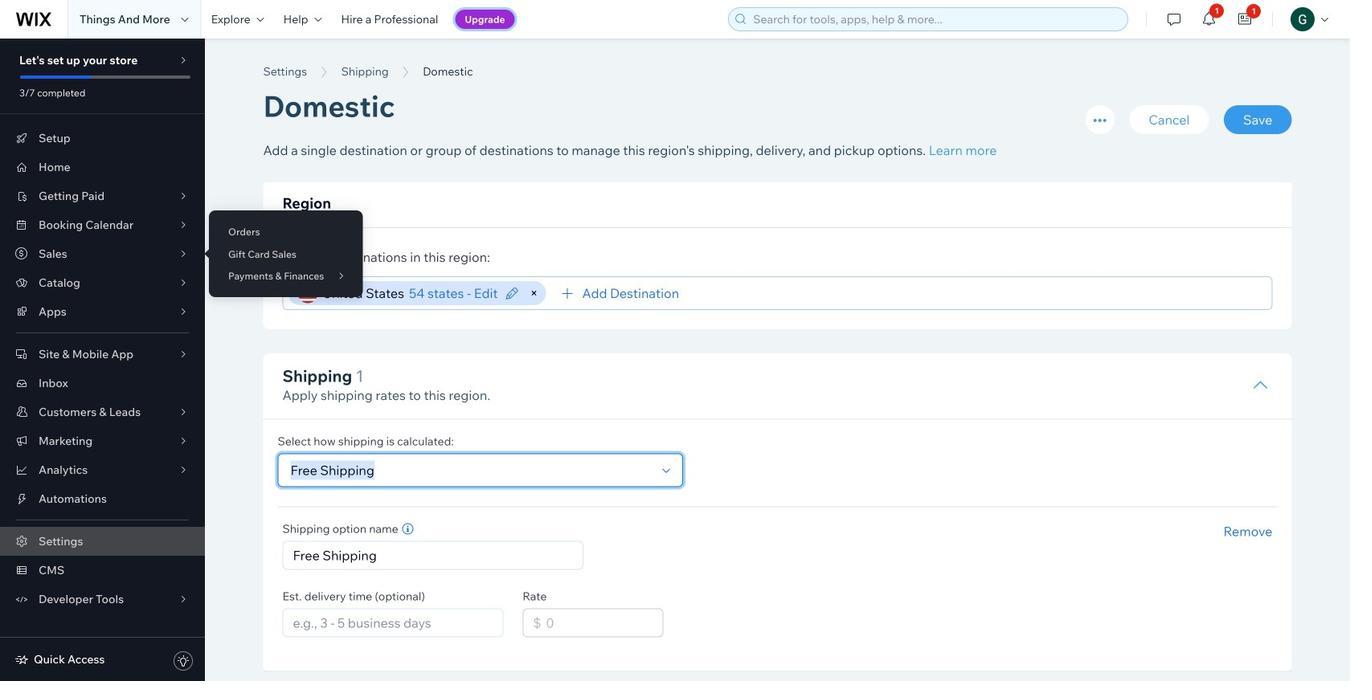 Task type: describe. For each thing, give the bounding box(es) containing it.
arrow up outline image
[[1253, 378, 1269, 394]]

0 field
[[541, 610, 658, 637]]

sidebar element
[[0, 39, 205, 682]]



Task type: locate. For each thing, give the bounding box(es) containing it.
None field
[[684, 277, 1265, 310], [286, 455, 655, 487], [684, 277, 1265, 310], [286, 455, 655, 487]]

Search for tools, apps, help & more... field
[[749, 8, 1123, 31]]

e.g., 3 - 5 business days field
[[288, 610, 498, 637]]

e.g., Standard Shipping field
[[288, 542, 578, 570]]



Task type: vqa. For each thing, say whether or not it's contained in the screenshot.
0 field
yes



